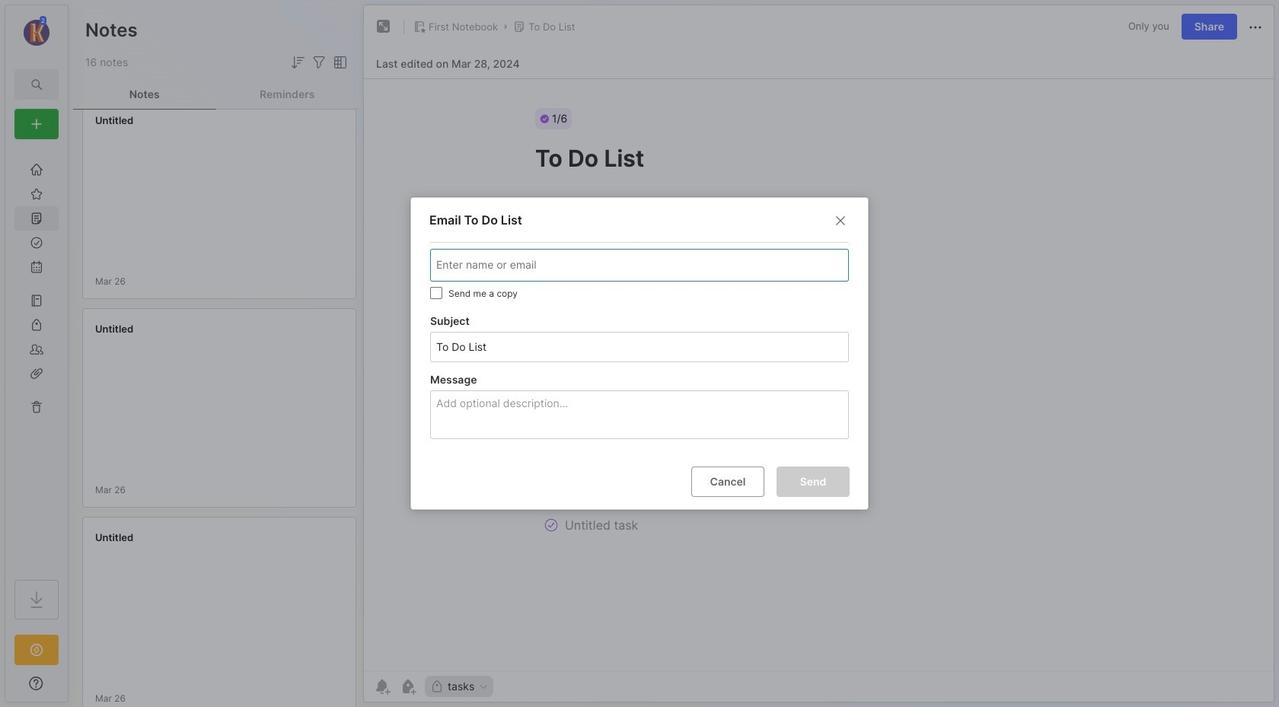 Task type: vqa. For each thing, say whether or not it's contained in the screenshot.
Create new note Button
no



Task type: locate. For each thing, give the bounding box(es) containing it.
Note Editor text field
[[364, 78, 1274, 671]]

tab list
[[73, 79, 359, 110]]

main element
[[0, 0, 73, 707]]

Add tag field
[[435, 257, 778, 274]]

Add optional description... text field
[[435, 394, 848, 439]]

None checkbox
[[430, 287, 442, 299]]

Add subject... text field
[[435, 333, 842, 362]]

tree
[[5, 148, 68, 567]]

home image
[[29, 162, 44, 177]]

close image
[[832, 212, 850, 230]]

expand note image
[[375, 18, 393, 36]]

note window element
[[363, 5, 1275, 703]]

tree inside the "main" element
[[5, 148, 68, 567]]

add a reminder image
[[373, 678, 391, 696]]



Task type: describe. For each thing, give the bounding box(es) containing it.
add tag image
[[399, 678, 417, 696]]

upgrade image
[[27, 641, 46, 659]]

edit search image
[[27, 75, 46, 94]]



